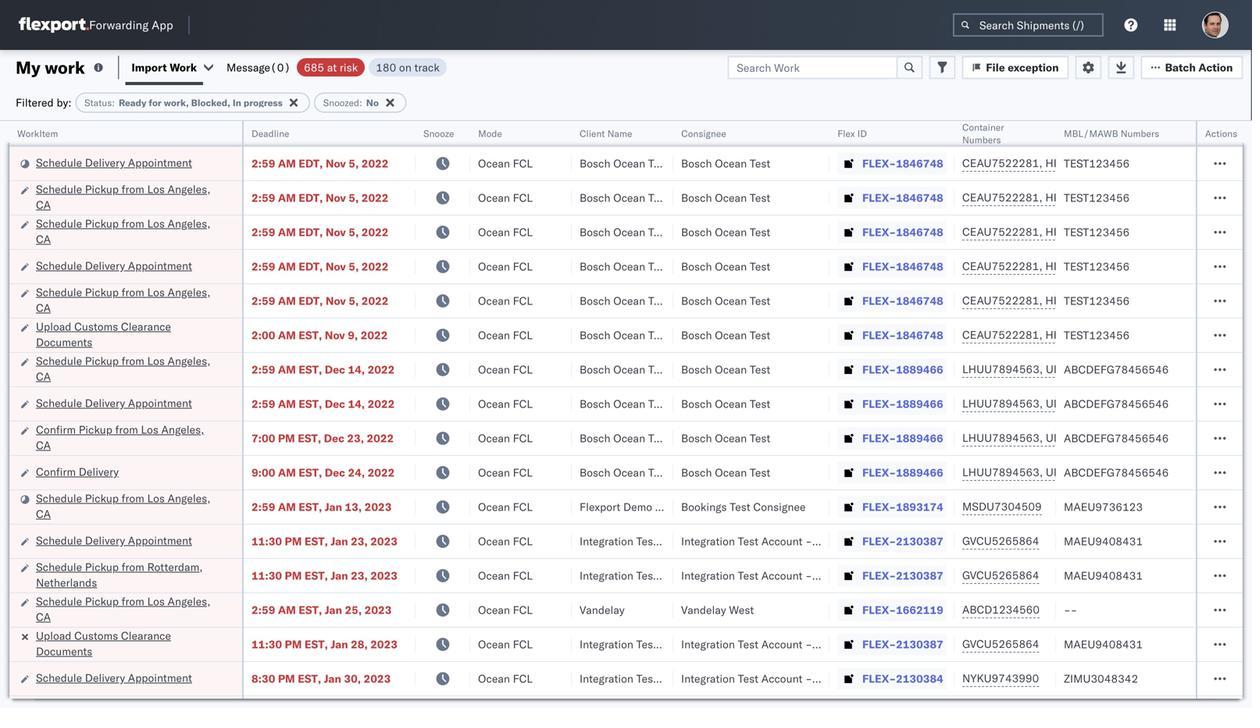 Task type: vqa. For each thing, say whether or not it's contained in the screenshot.


Task type: locate. For each thing, give the bounding box(es) containing it.
los for fourth schedule pickup from los angeles, ca link from the bottom of the page
[[147, 285, 165, 299]]

jan left 25,
[[325, 603, 342, 617]]

consignee for bookings test consignee
[[753, 500, 806, 514]]

2 uetu5238478 from the top
[[1046, 397, 1122, 410]]

5 hlxu8034992 from the top
[[1128, 294, 1205, 307]]

2130387
[[896, 535, 943, 548], [896, 569, 943, 583], [896, 638, 943, 651]]

maeu9408431 up --
[[1064, 569, 1143, 583]]

flex-2130384
[[862, 672, 943, 686]]

2 edt, from the top
[[299, 191, 323, 205]]

upload customs clearance documents inside button
[[36, 320, 171, 349]]

2 vertical spatial 2130387
[[896, 638, 943, 651]]

maeu9408431 up zimu3048342
[[1064, 638, 1143, 651]]

edt,
[[299, 157, 323, 170], [299, 191, 323, 205], [299, 225, 323, 239], [299, 260, 323, 273], [299, 294, 323, 308]]

lagerfeld left 2130384
[[838, 672, 884, 686]]

hlxu8034992 for second schedule delivery appointment link from the top of the page
[[1128, 259, 1205, 273]]

23, up 25,
[[351, 569, 368, 583]]

24,
[[348, 466, 365, 480]]

delivery for 3rd schedule delivery appointment link from the bottom
[[85, 396, 125, 410]]

angeles, inside confirm pickup from los angeles, ca
[[161, 423, 204, 437]]

2:00
[[252, 328, 275, 342]]

0 horizontal spatial :
[[112, 97, 115, 109]]

gvcu5265864 down msdu7304509
[[962, 534, 1039, 548]]

3 2130387 from the top
[[896, 638, 943, 651]]

ceau7522281,
[[962, 156, 1042, 170], [962, 191, 1042, 204], [962, 225, 1042, 239], [962, 259, 1042, 273], [962, 294, 1042, 307], [962, 328, 1042, 342]]

9 am from the top
[[278, 466, 296, 480]]

4 ca from the top
[[36, 370, 51, 384]]

hlxu6269489,
[[1045, 156, 1125, 170], [1045, 191, 1125, 204], [1045, 225, 1125, 239], [1045, 259, 1125, 273], [1045, 294, 1125, 307], [1045, 328, 1125, 342]]

pickup for "schedule pickup from rotterdam, netherlands" button at the left of page
[[85, 560, 119, 574]]

11:30 up 8:30
[[252, 638, 282, 651]]

numbers right mbl/mawb
[[1121, 128, 1159, 139]]

2 5, from the top
[[349, 191, 359, 205]]

1 1889466 from the top
[[896, 363, 943, 376]]

los
[[147, 182, 165, 196], [147, 217, 165, 230], [147, 285, 165, 299], [147, 354, 165, 368], [141, 423, 158, 437], [147, 492, 165, 505], [147, 595, 165, 608]]

est, up the 11:30 pm est, jan 28, 2023
[[299, 603, 322, 617]]

1 upload customs clearance documents link from the top
[[36, 319, 222, 350]]

23, down the 13,
[[351, 535, 368, 548]]

5, for sixth schedule pickup from los angeles, ca link from the bottom
[[349, 191, 359, 205]]

upload customs clearance documents link
[[36, 319, 222, 350], [36, 628, 222, 660]]

7 schedule from the top
[[36, 396, 82, 410]]

2 resize handle column header from the left
[[397, 121, 416, 708]]

documents inside button
[[36, 335, 92, 349]]

1 vertical spatial upload customs clearance documents
[[36, 629, 171, 658]]

nov for second schedule delivery appointment link from the top of the page
[[326, 260, 346, 273]]

import
[[132, 61, 167, 74]]

0 vertical spatial maeu9408431
[[1064, 535, 1143, 548]]

message (0)
[[227, 61, 291, 74]]

2 gvcu5265864 from the top
[[962, 569, 1039, 582]]

pickup inside schedule pickup from rotterdam, netherlands
[[85, 560, 119, 574]]

4 hlxu6269489, from the top
[[1045, 259, 1125, 273]]

0 vertical spatial confirm
[[36, 423, 76, 437]]

batch action
[[1165, 61, 1233, 74]]

1 2:59 from the top
[[252, 157, 275, 170]]

3 flex-1846748 from the top
[[862, 225, 943, 239]]

4 schedule delivery appointment button from the top
[[36, 533, 192, 550]]

3 schedule from the top
[[36, 217, 82, 230]]

numbers for container numbers
[[962, 134, 1001, 146]]

los inside confirm pickup from los angeles, ca
[[141, 423, 158, 437]]

angeles, for sixth schedule pickup from los angeles, ca link from the bottom
[[168, 182, 211, 196]]

clearance inside button
[[121, 320, 171, 334]]

msdu7304509
[[962, 500, 1042, 514]]

flex-2130384 button
[[837, 668, 947, 690], [837, 668, 947, 690]]

7 resize handle column header from the left
[[936, 121, 954, 708]]

ceau7522281, for fifth schedule delivery appointment link from the bottom
[[962, 156, 1042, 170]]

schedule for "schedule pickup from rotterdam, netherlands" button at the left of page
[[36, 560, 82, 574]]

confirm delivery link
[[36, 464, 119, 480]]

1 horizontal spatial numbers
[[1121, 128, 1159, 139]]

3 lhuu7894563, uetu5238478 from the top
[[962, 431, 1122, 445]]

1 vertical spatial 2130387
[[896, 569, 943, 583]]

1889466
[[896, 363, 943, 376], [896, 397, 943, 411], [896, 432, 943, 445], [896, 466, 943, 480]]

8 fcl from the top
[[513, 397, 533, 411]]

gvcu5265864 up nyku9743990
[[962, 637, 1039, 651]]

1 resize handle column header from the left
[[223, 121, 242, 708]]

2 vertical spatial 11:30
[[252, 638, 282, 651]]

jan
[[325, 500, 342, 514], [331, 535, 348, 548], [331, 569, 348, 583], [325, 603, 342, 617], [331, 638, 348, 651], [324, 672, 341, 686]]

10 fcl from the top
[[513, 466, 533, 480]]

1 horizontal spatial vandelay
[[681, 603, 726, 617]]

2 2:59 from the top
[[252, 191, 275, 205]]

2023 right 28,
[[370, 638, 398, 651]]

hlxu8034992 for 1st upload customs clearance documents link
[[1128, 328, 1205, 342]]

1893174
[[896, 500, 943, 514]]

Search Work text field
[[727, 56, 898, 79]]

11:30 pm est, jan 28, 2023
[[252, 638, 398, 651]]

clearance for second upload customs clearance documents link
[[121, 629, 171, 643]]

16 flex- from the top
[[862, 672, 896, 686]]

6 2:59 from the top
[[252, 363, 275, 376]]

2 schedule delivery appointment button from the top
[[36, 258, 192, 275]]

2 flex- from the top
[[862, 191, 896, 205]]

2 vertical spatial maeu9408431
[[1064, 638, 1143, 651]]

delivery for confirm delivery link
[[79, 465, 119, 479]]

1 schedule from the top
[[36, 156, 82, 169]]

nov for sixth schedule pickup from los angeles, ca link from the bottom
[[326, 191, 346, 205]]

maeu9408431
[[1064, 535, 1143, 548], [1064, 569, 1143, 583], [1064, 638, 1143, 651]]

14 fcl from the top
[[513, 603, 533, 617]]

2023
[[364, 500, 392, 514], [370, 535, 398, 548], [370, 569, 398, 583], [364, 603, 392, 617], [370, 638, 398, 651], [364, 672, 391, 686]]

2 flex-1846748 from the top
[[862, 191, 943, 205]]

flex-2130387 down flex-1893174
[[862, 535, 943, 548]]

6 flex- from the top
[[862, 328, 896, 342]]

4 resize handle column header from the left
[[553, 121, 572, 708]]

9,
[[348, 328, 358, 342]]

flex-1889466 button
[[837, 359, 947, 381], [837, 359, 947, 381], [837, 393, 947, 415], [837, 393, 947, 415], [837, 428, 947, 450], [837, 428, 947, 450], [837, 462, 947, 484], [837, 462, 947, 484]]

0 vertical spatial clearance
[[121, 320, 171, 334]]

flex-
[[862, 157, 896, 170], [862, 191, 896, 205], [862, 225, 896, 239], [862, 260, 896, 273], [862, 294, 896, 308], [862, 328, 896, 342], [862, 363, 896, 376], [862, 397, 896, 411], [862, 432, 896, 445], [862, 466, 896, 480], [862, 500, 896, 514], [862, 535, 896, 548], [862, 569, 896, 583], [862, 603, 896, 617], [862, 638, 896, 651], [862, 672, 896, 686]]

schedule for sixth schedule pickup from los angeles, ca button from the bottom of the page
[[36, 182, 82, 196]]

2 integration from the top
[[681, 569, 735, 583]]

0 vertical spatial 2:59 am est, dec 14, 2022
[[252, 363, 395, 376]]

customs inside button
[[74, 320, 118, 334]]

1 vertical spatial upload customs clearance documents link
[[36, 628, 222, 660]]

resize handle column header
[[223, 121, 242, 708], [397, 121, 416, 708], [451, 121, 470, 708], [553, 121, 572, 708], [655, 121, 673, 708], [811, 121, 829, 708], [936, 121, 954, 708], [1037, 121, 1056, 708], [1224, 121, 1243, 708], [1233, 121, 1251, 708]]

11:30 pm est, jan 23, 2023
[[252, 535, 398, 548], [252, 569, 398, 583]]

flex-2130387
[[862, 535, 943, 548], [862, 569, 943, 583], [862, 638, 943, 651]]

12 flex- from the top
[[862, 535, 896, 548]]

1 account from the top
[[761, 535, 803, 548]]

bookings
[[681, 500, 727, 514]]

schedule pickup from los angeles, ca link
[[36, 182, 222, 213], [36, 216, 222, 247], [36, 285, 222, 316], [36, 353, 222, 385], [36, 491, 222, 522], [36, 594, 222, 625]]

2 test123456 from the top
[[1064, 191, 1130, 205]]

schedule for third schedule pickup from los angeles, ca button from the top
[[36, 285, 82, 299]]

1 vertical spatial flex-2130387
[[862, 569, 943, 583]]

schedule for 3rd schedule pickup from los angeles, ca button from the bottom
[[36, 354, 82, 368]]

schedule for 2nd schedule pickup from los angeles, ca button
[[36, 217, 82, 230]]

0 vertical spatial upload customs clearance documents
[[36, 320, 171, 349]]

0 vertical spatial 11:30
[[252, 535, 282, 548]]

schedule pickup from los angeles, ca button
[[36, 182, 222, 214], [36, 216, 222, 249], [36, 285, 222, 318], [36, 353, 222, 386], [36, 491, 222, 524], [36, 594, 222, 627]]

5 appointment from the top
[[128, 671, 192, 685]]

gvcu5265864 up abcd1234560 on the bottom of page
[[962, 569, 1039, 582]]

pickup inside confirm pickup from los angeles, ca
[[79, 423, 112, 437]]

delivery for fifth schedule delivery appointment link from the top
[[85, 671, 125, 685]]

1 vertical spatial gvcu5265864
[[962, 569, 1039, 582]]

1 horizontal spatial :
[[359, 97, 362, 109]]

4 lhuu7894563, uetu5238478 from the top
[[962, 466, 1122, 479]]

2130387 up 1662119
[[896, 569, 943, 583]]

15 flex- from the top
[[862, 638, 896, 651]]

: left "ready" at the left top
[[112, 97, 115, 109]]

confirm down confirm pickup from los angeles, ca
[[36, 465, 76, 479]]

1 11:30 from the top
[[252, 535, 282, 548]]

schedule for first schedule delivery appointment button from the top of the page
[[36, 156, 82, 169]]

4 abcdefg78456546 from the top
[[1064, 466, 1169, 480]]

los for sixth schedule pickup from los angeles, ca link from the bottom
[[147, 182, 165, 196]]

2 vertical spatial 23,
[[351, 569, 368, 583]]

2:59 am est, dec 14, 2022
[[252, 363, 395, 376], [252, 397, 395, 411]]

0 vertical spatial flex-2130387
[[862, 535, 943, 548]]

resize handle column header for workitem button
[[223, 121, 242, 708]]

3 abcdefg78456546 from the top
[[1064, 432, 1169, 445]]

jan up 25,
[[331, 569, 348, 583]]

4 1846748 from the top
[[896, 260, 943, 273]]

vandelay for vandelay west
[[681, 603, 726, 617]]

2130387 down '1893174'
[[896, 535, 943, 548]]

--
[[1064, 603, 1077, 617]]

est, down 9:00 am est, dec 24, 2022
[[299, 500, 322, 514]]

: for status
[[112, 97, 115, 109]]

1 vertical spatial 2:59 am est, dec 14, 2022
[[252, 397, 395, 411]]

jan left 28,
[[331, 638, 348, 651]]

2023 right the 13,
[[364, 500, 392, 514]]

1 ceau7522281, from the top
[[962, 156, 1042, 170]]

11:30 up 2:59 am est, jan 25, 2023
[[252, 569, 282, 583]]

: for snoozed
[[359, 97, 362, 109]]

1 : from the left
[[112, 97, 115, 109]]

3 hlxu8034992 from the top
[[1128, 225, 1205, 239]]

flex id
[[837, 128, 867, 139]]

14, up the 7:00 pm est, dec 23, 2022
[[348, 397, 365, 411]]

ceau7522281, for 1st upload customs clearance documents link
[[962, 328, 1042, 342]]

account
[[761, 535, 803, 548], [761, 569, 803, 583], [761, 638, 803, 651], [761, 672, 803, 686]]

resize handle column header for mode button
[[553, 121, 572, 708]]

2:59 am est, dec 14, 2022 down 2:00 am est, nov 9, 2022
[[252, 363, 395, 376]]

flex-2130387 up flex-1662119
[[862, 569, 943, 583]]

2 : from the left
[[359, 97, 362, 109]]

confirm inside confirm pickup from los angeles, ca
[[36, 423, 76, 437]]

2023 right 30,
[[364, 672, 391, 686]]

4 ceau7522281, from the top
[[962, 259, 1042, 273]]

for
[[149, 97, 162, 109]]

2 vertical spatial flex-2130387
[[862, 638, 943, 651]]

14, down 9,
[[348, 363, 365, 376]]

1 vertical spatial documents
[[36, 645, 92, 658]]

2 1889466 from the top
[[896, 397, 943, 411]]

mode
[[478, 128, 502, 139]]

6 resize handle column header from the left
[[811, 121, 829, 708]]

(0)
[[270, 61, 291, 74]]

5 ocean fcl from the top
[[478, 294, 533, 308]]

1 vertical spatial maeu9408431
[[1064, 569, 1143, 583]]

angeles, for fourth schedule pickup from los angeles, ca link from the bottom of the page
[[168, 285, 211, 299]]

3 schedule pickup from los angeles, ca link from the top
[[36, 285, 222, 316]]

14,
[[348, 363, 365, 376], [348, 397, 365, 411]]

2 abcdefg78456546 from the top
[[1064, 397, 1169, 411]]

clearance for 1st upload customs clearance documents link
[[121, 320, 171, 334]]

lagerfeld up flex-1662119
[[838, 569, 884, 583]]

dec up 9:00 am est, dec 24, 2022
[[324, 432, 344, 445]]

1 vertical spatial confirm
[[36, 465, 76, 479]]

confirm for confirm pickup from los angeles, ca
[[36, 423, 76, 437]]

ca inside confirm pickup from los angeles, ca
[[36, 439, 51, 452]]

upload customs clearance documents
[[36, 320, 171, 349], [36, 629, 171, 658]]

flex-2130387 up flex-2130384
[[862, 638, 943, 651]]

11:30 pm est, jan 23, 2023 up 2:59 am est, jan 25, 2023
[[252, 569, 398, 583]]

2 lagerfeld from the top
[[838, 569, 884, 583]]

4 appointment from the top
[[128, 534, 192, 548]]

confirm up confirm delivery
[[36, 423, 76, 437]]

edt, for fifth schedule delivery appointment link from the bottom
[[299, 157, 323, 170]]

6 schedule from the top
[[36, 354, 82, 368]]

2 upload from the top
[[36, 629, 71, 643]]

1 vertical spatial upload
[[36, 629, 71, 643]]

pm up 2:59 am est, jan 25, 2023
[[285, 569, 302, 583]]

180
[[376, 61, 396, 74]]

maeu9408431 down maeu9736123
[[1064, 535, 1143, 548]]

23, up 24,
[[347, 432, 364, 445]]

integration test account - karl lagerfeld
[[681, 535, 884, 548], [681, 569, 884, 583], [681, 638, 884, 651], [681, 672, 884, 686]]

file exception button
[[962, 56, 1069, 79], [962, 56, 1069, 79]]

schedule inside schedule pickup from rotterdam, netherlands
[[36, 560, 82, 574]]

lagerfeld
[[838, 535, 884, 548], [838, 569, 884, 583], [838, 638, 884, 651], [838, 672, 884, 686]]

karl
[[815, 535, 835, 548], [815, 569, 835, 583], [815, 638, 835, 651], [815, 672, 835, 686]]

integration
[[681, 535, 735, 548], [681, 569, 735, 583], [681, 638, 735, 651], [681, 672, 735, 686]]

pickup for sixth schedule pickup from los angeles, ca button from the bottom of the page
[[85, 182, 119, 196]]

1 abcdefg78456546 from the top
[[1064, 363, 1169, 376]]

pickup for 2nd schedule pickup from los angeles, ca button
[[85, 217, 119, 230]]

1846748 for sixth schedule pickup from los angeles, ca link from the bottom
[[896, 191, 943, 205]]

11:30 down 2:59 am est, jan 13, 2023
[[252, 535, 282, 548]]

0 vertical spatial documents
[[36, 335, 92, 349]]

snooze
[[423, 128, 454, 139]]

1 lagerfeld from the top
[[838, 535, 884, 548]]

7 flex- from the top
[[862, 363, 896, 376]]

3 5, from the top
[[349, 225, 359, 239]]

upload customs clearance documents for 1st upload customs clearance documents link
[[36, 320, 171, 349]]

bosch
[[580, 157, 610, 170], [681, 157, 712, 170], [580, 191, 610, 205], [681, 191, 712, 205], [580, 225, 610, 239], [681, 225, 712, 239], [580, 260, 610, 273], [681, 260, 712, 273], [580, 294, 610, 308], [681, 294, 712, 308], [580, 328, 610, 342], [681, 328, 712, 342], [580, 363, 610, 376], [681, 363, 712, 376], [580, 397, 610, 411], [681, 397, 712, 411], [580, 432, 610, 445], [681, 432, 712, 445], [580, 466, 610, 480], [681, 466, 712, 480]]

numbers inside container numbers
[[962, 134, 1001, 146]]

1 vertical spatial 14,
[[348, 397, 365, 411]]

from
[[122, 182, 144, 196], [122, 217, 144, 230], [122, 285, 144, 299], [122, 354, 144, 368], [115, 423, 138, 437], [122, 492, 144, 505], [122, 560, 144, 574], [122, 595, 144, 608]]

5 flex-1846748 from the top
[[862, 294, 943, 308]]

confirm delivery
[[36, 465, 119, 479]]

numbers for mbl/mawb numbers
[[1121, 128, 1159, 139]]

11:30 pm est, jan 23, 2023 down 2:59 am est, jan 13, 2023
[[252, 535, 398, 548]]

1 2:59 am edt, nov 5, 2022 from the top
[[252, 157, 389, 170]]

: left no
[[359, 97, 362, 109]]

1 vertical spatial clearance
[[121, 629, 171, 643]]

2 lhuu7894563, from the top
[[962, 397, 1043, 410]]

numbers
[[1121, 128, 1159, 139], [962, 134, 1001, 146]]

schedule for fourth schedule delivery appointment button
[[36, 534, 82, 548]]

los for fifth schedule pickup from los angeles, ca link
[[147, 492, 165, 505]]

los for 3rd schedule pickup from los angeles, ca link from the bottom
[[147, 354, 165, 368]]

flex-1889466
[[862, 363, 943, 376], [862, 397, 943, 411], [862, 432, 943, 445], [862, 466, 943, 480]]

0 vertical spatial 11:30 pm est, jan 23, 2023
[[252, 535, 398, 548]]

client name
[[580, 128, 632, 139]]

schedule pickup from rotterdam, netherlands
[[36, 560, 203, 590]]

8:30
[[252, 672, 275, 686]]

resize handle column header for flex id button
[[936, 121, 954, 708]]

Search Shipments (/) text field
[[953, 13, 1104, 37]]

flex-1846748 for second schedule delivery appointment link from the top of the page
[[862, 260, 943, 273]]

numbers down container
[[962, 134, 1001, 146]]

1 vertical spatial 11:30
[[252, 569, 282, 583]]

0 horizontal spatial vandelay
[[580, 603, 625, 617]]

0 vertical spatial 23,
[[347, 432, 364, 445]]

2130387 up 2130384
[[896, 638, 943, 651]]

customs for 1st upload customs clearance documents link
[[74, 320, 118, 334]]

0 vertical spatial gvcu5265864
[[962, 534, 1039, 548]]

2:59 am est, dec 14, 2022 up the 7:00 pm est, dec 23, 2022
[[252, 397, 395, 411]]

0 vertical spatial upload customs clearance documents link
[[36, 319, 222, 350]]

batch action button
[[1141, 56, 1243, 79]]

jan down the 13,
[[331, 535, 348, 548]]

pickup for sixth schedule pickup from los angeles, ca button
[[85, 595, 119, 608]]

0 vertical spatial upload
[[36, 320, 71, 334]]

confirm inside button
[[36, 465, 76, 479]]

flex-1893174 button
[[837, 496, 947, 518], [837, 496, 947, 518]]

1 vertical spatial customs
[[74, 629, 118, 643]]

3 gvcu5265864 from the top
[[962, 637, 1039, 651]]

angeles, for 3rd schedule pickup from los angeles, ca link from the bottom
[[168, 354, 211, 368]]

3 appointment from the top
[[128, 396, 192, 410]]

1 hlxu8034992 from the top
[[1128, 156, 1205, 170]]

forwarding app link
[[19, 17, 173, 33]]

dec up the 7:00 pm est, dec 23, 2022
[[325, 397, 345, 411]]

flexport
[[580, 500, 620, 514]]

1 1846748 from the top
[[896, 157, 943, 170]]

los for confirm pickup from los angeles, ca link
[[141, 423, 158, 437]]

delivery inside button
[[79, 465, 119, 479]]

mbl/mawb numbers button
[[1056, 124, 1236, 140]]

13 flex- from the top
[[862, 569, 896, 583]]

lagerfeld down flex-1893174
[[838, 535, 884, 548]]

1 integration from the top
[[681, 535, 735, 548]]

1 vertical spatial 11:30 pm est, jan 23, 2023
[[252, 569, 398, 583]]

5 schedule delivery appointment button from the top
[[36, 671, 192, 688]]

delivery
[[85, 156, 125, 169], [85, 259, 125, 273], [85, 396, 125, 410], [79, 465, 119, 479], [85, 534, 125, 548], [85, 671, 125, 685]]

schedule delivery appointment
[[36, 156, 192, 169], [36, 259, 192, 273], [36, 396, 192, 410], [36, 534, 192, 548], [36, 671, 192, 685]]

2:59 am edt, nov 5, 2022 for fifth schedule delivery appointment link from the bottom
[[252, 157, 389, 170]]

0 vertical spatial customs
[[74, 320, 118, 334]]

consignee inside button
[[681, 128, 726, 139]]

9:00 am est, dec 24, 2022
[[252, 466, 395, 480]]

0 horizontal spatial numbers
[[962, 134, 1001, 146]]

bosch ocean test
[[580, 157, 669, 170], [681, 157, 770, 170], [580, 191, 669, 205], [681, 191, 770, 205], [580, 225, 669, 239], [681, 225, 770, 239], [580, 260, 669, 273], [681, 260, 770, 273], [580, 294, 669, 308], [681, 294, 770, 308], [580, 328, 669, 342], [681, 328, 770, 342], [580, 363, 669, 376], [681, 363, 770, 376], [580, 397, 669, 411], [681, 397, 770, 411], [580, 432, 669, 445], [681, 432, 770, 445], [580, 466, 669, 480], [681, 466, 770, 480]]

lagerfeld up flex-2130384
[[838, 638, 884, 651]]

6 ceau7522281, from the top
[[962, 328, 1042, 342]]

2:59 am est, jan 13, 2023
[[252, 500, 392, 514]]

2 vertical spatial gvcu5265864
[[962, 637, 1039, 651]]

pickup for third schedule pickup from los angeles, ca button from the top
[[85, 285, 119, 299]]

flex-1846748
[[862, 157, 943, 170], [862, 191, 943, 205], [862, 225, 943, 239], [862, 260, 943, 273], [862, 294, 943, 308], [862, 328, 943, 342]]

1 flex-1846748 from the top
[[862, 157, 943, 170]]

est, up 2:59 am est, jan 25, 2023
[[305, 569, 328, 583]]

jan left the 13,
[[325, 500, 342, 514]]

resize handle column header for consignee button
[[811, 121, 829, 708]]

1 confirm from the top
[[36, 423, 76, 437]]

5 schedule pickup from los angeles, ca link from the top
[[36, 491, 222, 522]]

appointment
[[128, 156, 192, 169], [128, 259, 192, 273], [128, 396, 192, 410], [128, 534, 192, 548], [128, 671, 192, 685]]

confirm pickup from los angeles, ca link
[[36, 422, 222, 453]]

2 clearance from the top
[[121, 629, 171, 643]]

3 fcl from the top
[[513, 225, 533, 239]]

2 11:30 from the top
[[252, 569, 282, 583]]

0 vertical spatial 14,
[[348, 363, 365, 376]]

0 vertical spatial 2130387
[[896, 535, 943, 548]]

uetu5238478
[[1046, 362, 1122, 376], [1046, 397, 1122, 410], [1046, 431, 1122, 445], [1046, 466, 1122, 479]]

8 ocean fcl from the top
[[478, 397, 533, 411]]



Task type: describe. For each thing, give the bounding box(es) containing it.
schedule for third schedule delivery appointment button
[[36, 396, 82, 410]]

hlxu6269489, for second schedule delivery appointment link from the top of the page
[[1045, 259, 1125, 273]]

snoozed : no
[[323, 97, 379, 109]]

1 fcl from the top
[[513, 157, 533, 170]]

8:30 pm est, jan 30, 2023
[[252, 672, 391, 686]]

consignee for flexport demo consignee
[[655, 500, 708, 514]]

angeles, for 2nd schedule pickup from los angeles, ca link
[[168, 217, 211, 230]]

mbl/mawb
[[1064, 128, 1118, 139]]

angeles, for 1st schedule pickup from los angeles, ca link from the bottom
[[168, 595, 211, 608]]

vandelay for vandelay
[[580, 603, 625, 617]]

2 2130387 from the top
[[896, 569, 943, 583]]

4 flex- from the top
[[862, 260, 896, 273]]

ceau7522281, for second schedule delivery appointment link from the top of the page
[[962, 259, 1042, 273]]

los for 2nd schedule pickup from los angeles, ca link
[[147, 217, 165, 230]]

schedule delivery appointment for fifth schedule delivery appointment link from the top
[[36, 671, 192, 685]]

13 ocean fcl from the top
[[478, 569, 533, 583]]

mbl/mawb numbers
[[1064, 128, 1159, 139]]

flex-1846748 for 1st upload customs clearance documents link
[[862, 328, 943, 342]]

1846748 for fifth schedule delivery appointment link from the bottom
[[896, 157, 943, 170]]

13 fcl from the top
[[513, 569, 533, 583]]

13,
[[345, 500, 362, 514]]

hlxu8034992 for sixth schedule pickup from los angeles, ca link from the bottom
[[1128, 191, 1205, 204]]

hlxu6269489, for 1st upload customs clearance documents link
[[1045, 328, 1125, 342]]

3 flex- from the top
[[862, 225, 896, 239]]

pickup for 3rd schedule pickup from los angeles, ca button from the bottom
[[85, 354, 119, 368]]

5 schedule pickup from los angeles, ca button from the top
[[36, 491, 222, 524]]

2 2:59 am est, dec 14, 2022 from the top
[[252, 397, 395, 411]]

est, up 2:59 am est, jan 13, 2023
[[299, 466, 322, 480]]

2 flex-2130387 from the top
[[862, 569, 943, 583]]

work
[[170, 61, 197, 74]]

schedule for fifth schedule pickup from los angeles, ca button from the top of the page
[[36, 492, 82, 505]]

upload customs clearance documents button
[[36, 319, 222, 352]]

dec down 2:00 am est, nov 9, 2022
[[325, 363, 345, 376]]

6 ceau7522281, hlxu6269489, hlxu8034992 from the top
[[962, 328, 1205, 342]]

pm down 2:59 am est, jan 13, 2023
[[285, 535, 302, 548]]

4 fcl from the top
[[513, 260, 533, 273]]

confirm pickup from los angeles, ca
[[36, 423, 204, 452]]

confirm for confirm delivery
[[36, 465, 76, 479]]

edt, for second schedule delivery appointment link from the top of the page
[[299, 260, 323, 273]]

container
[[962, 121, 1004, 133]]

5 ceau7522281, from the top
[[962, 294, 1042, 307]]

4 lhuu7894563, from the top
[[962, 466, 1043, 479]]

2 appointment from the top
[[128, 259, 192, 273]]

2 11:30 pm est, jan 23, 2023 from the top
[[252, 569, 398, 583]]

2130384
[[896, 672, 943, 686]]

25,
[[345, 603, 362, 617]]

3 integration test account - karl lagerfeld from the top
[[681, 638, 884, 651]]

2:59 am edt, nov 5, 2022 for second schedule delivery appointment link from the top of the page
[[252, 260, 389, 273]]

6 fcl from the top
[[513, 328, 533, 342]]

blocked,
[[191, 97, 230, 109]]

7 ocean fcl from the top
[[478, 363, 533, 376]]

5 am from the top
[[278, 294, 296, 308]]

client name button
[[572, 124, 658, 140]]

work,
[[164, 97, 189, 109]]

netherlands
[[36, 576, 97, 590]]

2:00 am est, nov 9, 2022
[[252, 328, 388, 342]]

schedule delivery appointment for second schedule delivery appointment link from the bottom of the page
[[36, 534, 192, 548]]

3 resize handle column header from the left
[[451, 121, 470, 708]]

3 schedule pickup from los angeles, ca button from the top
[[36, 285, 222, 318]]

2 ceau7522281, hlxu6269489, hlxu8034992 from the top
[[962, 191, 1205, 204]]

on
[[399, 61, 411, 74]]

est, up 8:30 pm est, jan 30, 2023
[[305, 638, 328, 651]]

nov for 1st upload customs clearance documents link
[[325, 328, 345, 342]]

2 ocean fcl from the top
[[478, 191, 533, 205]]

nyku9743990
[[962, 672, 1039, 685]]

1662119
[[896, 603, 943, 617]]

action
[[1198, 61, 1233, 74]]

4 ocean fcl from the top
[[478, 260, 533, 273]]

3 2:59 am edt, nov 5, 2022 from the top
[[252, 225, 389, 239]]

2 schedule pickup from los angeles, ca button from the top
[[36, 216, 222, 249]]

3 uetu5238478 from the top
[[1046, 431, 1122, 445]]

5 schedule pickup from los angeles, ca from the top
[[36, 492, 211, 521]]

abcd1234560
[[962, 603, 1040, 617]]

1 ocean fcl from the top
[[478, 157, 533, 170]]

1 karl from the top
[[815, 535, 835, 548]]

4 lagerfeld from the top
[[838, 672, 884, 686]]

est, up 9:00 am est, dec 24, 2022
[[298, 432, 321, 445]]

7:00 pm est, dec 23, 2022
[[252, 432, 394, 445]]

est, down the 11:30 pm est, jan 28, 2023
[[298, 672, 321, 686]]

6 schedule pickup from los angeles, ca link from the top
[[36, 594, 222, 625]]

flex id button
[[829, 124, 939, 140]]

pickup for fifth schedule pickup from los angeles, ca button from the top of the page
[[85, 492, 119, 505]]

flex
[[837, 128, 855, 139]]

west
[[729, 603, 754, 617]]

resize handle column header for the client name button
[[655, 121, 673, 708]]

nov for fifth schedule delivery appointment link from the bottom
[[326, 157, 346, 170]]

documents for 1st upload customs clearance documents link
[[36, 335, 92, 349]]

delivery for fifth schedule delivery appointment link from the bottom
[[85, 156, 125, 169]]

1 test123456 from the top
[[1064, 157, 1130, 170]]

flexport demo consignee
[[580, 500, 708, 514]]

snoozed
[[323, 97, 359, 109]]

flex-1846748 for fifth schedule delivery appointment link from the bottom
[[862, 157, 943, 170]]

schedule delivery appointment for 3rd schedule delivery appointment link from the bottom
[[36, 396, 192, 410]]

1 lhuu7894563, uetu5238478 from the top
[[962, 362, 1122, 376]]

9 flex- from the top
[[862, 432, 896, 445]]

180 on track
[[376, 61, 440, 74]]

1 flex-2130387 from the top
[[862, 535, 943, 548]]

resize handle column header for the deadline "button" at the left top
[[397, 121, 416, 708]]

5 schedule delivery appointment link from the top
[[36, 671, 192, 686]]

2 ca from the top
[[36, 232, 51, 246]]

work
[[45, 57, 85, 78]]

1846748 for 1st upload customs clearance documents link
[[896, 328, 943, 342]]

11 fcl from the top
[[513, 500, 533, 514]]

from inside schedule pickup from rotterdam, netherlands
[[122, 560, 144, 574]]

schedule for sixth schedule pickup from los angeles, ca button
[[36, 595, 82, 608]]

schedule for 4th schedule delivery appointment button from the bottom
[[36, 259, 82, 273]]

angeles, for fifth schedule pickup from los angeles, ca link
[[168, 492, 211, 505]]

4 schedule pickup from los angeles, ca from the top
[[36, 354, 211, 384]]

batch
[[1165, 61, 1196, 74]]

23, for schedule pickup from rotterdam, netherlands
[[351, 569, 368, 583]]

from inside confirm pickup from los angeles, ca
[[115, 423, 138, 437]]

2 account from the top
[[761, 569, 803, 583]]

5 ceau7522281, hlxu6269489, hlxu8034992 from the top
[[962, 294, 1205, 307]]

upload inside "upload customs clearance documents" button
[[36, 320, 71, 334]]

est, left 9,
[[299, 328, 322, 342]]

id
[[857, 128, 867, 139]]

pickup for confirm pickup from los angeles, ca button
[[79, 423, 112, 437]]

ready
[[119, 97, 146, 109]]

los for 1st schedule pickup from los angeles, ca link from the bottom
[[147, 595, 165, 608]]

customs for second upload customs clearance documents link
[[74, 629, 118, 643]]

forwarding
[[89, 18, 149, 32]]

2 integration test account - karl lagerfeld from the top
[[681, 569, 884, 583]]

maeu9736123
[[1064, 500, 1143, 514]]

2:59 am est, jan 25, 2023
[[252, 603, 392, 617]]

pm right 7:00
[[278, 432, 295, 445]]

est, up the 7:00 pm est, dec 23, 2022
[[299, 397, 322, 411]]

deadline button
[[244, 124, 400, 140]]

app
[[152, 18, 173, 32]]

schedule for 1st schedule delivery appointment button from the bottom
[[36, 671, 82, 685]]

1 schedule pickup from los angeles, ca button from the top
[[36, 182, 222, 214]]

name
[[607, 128, 632, 139]]

upload customs clearance documents for second upload customs clearance documents link
[[36, 629, 171, 658]]

forwarding app
[[89, 18, 173, 32]]

resize handle column header for mbl/mawb numbers button at the top
[[1233, 121, 1251, 708]]

5 1846748 from the top
[[896, 294, 943, 308]]

2:59 am edt, nov 5, 2022 for sixth schedule pickup from los angeles, ca link from the bottom
[[252, 191, 389, 205]]

hlxu6269489, for fifth schedule delivery appointment link from the bottom
[[1045, 156, 1125, 170]]

2 am from the top
[[278, 191, 296, 205]]

client
[[580, 128, 605, 139]]

container numbers button
[[954, 118, 1040, 146]]

3 lagerfeld from the top
[[838, 638, 884, 651]]

filtered
[[16, 96, 54, 109]]

1 schedule pickup from los angeles, ca link from the top
[[36, 182, 222, 213]]

4 2:59 from the top
[[252, 260, 275, 273]]

demo
[[623, 500, 652, 514]]

14 flex- from the top
[[862, 603, 896, 617]]

no
[[366, 97, 379, 109]]

edt, for sixth schedule pickup from los angeles, ca link from the bottom
[[299, 191, 323, 205]]

my work
[[16, 57, 85, 78]]

est, down 2:59 am est, jan 13, 2023
[[305, 535, 328, 548]]

1 schedule delivery appointment button from the top
[[36, 155, 192, 172]]

2 upload customs clearance documents link from the top
[[36, 628, 222, 660]]

3 karl from the top
[[815, 638, 835, 651]]

1 vertical spatial 23,
[[351, 535, 368, 548]]

4 am from the top
[[278, 260, 296, 273]]

schedule pickup from rotterdam, netherlands button
[[36, 560, 222, 592]]

pm right 8:30
[[278, 672, 295, 686]]

2023 down 2:59 am est, jan 13, 2023
[[370, 535, 398, 548]]

container numbers
[[962, 121, 1004, 146]]

status : ready for work, blocked, in progress
[[84, 97, 283, 109]]

import work button
[[132, 61, 197, 74]]

1 am from the top
[[278, 157, 296, 170]]

6 schedule pickup from los angeles, ca from the top
[[36, 595, 211, 624]]

5 hlxu6269489, from the top
[[1045, 294, 1125, 307]]

workitem button
[[9, 124, 227, 140]]

confirm pickup from los angeles, ca button
[[36, 422, 222, 455]]

hlxu6269489, for sixth schedule pickup from los angeles, ca link from the bottom
[[1045, 191, 1125, 204]]

2 flex-1889466 from the top
[[862, 397, 943, 411]]

9:00
[[252, 466, 275, 480]]

23, for confirm pickup from los angeles, ca
[[347, 432, 364, 445]]

dec left 24,
[[325, 466, 345, 480]]

6 ocean fcl from the top
[[478, 328, 533, 342]]

2023 right 25,
[[364, 603, 392, 617]]

1 2130387 from the top
[[896, 535, 943, 548]]

resize handle column header for container numbers button
[[1037, 121, 1056, 708]]

vandelay west
[[681, 603, 754, 617]]

1846748 for second schedule delivery appointment link from the top of the page
[[896, 260, 943, 273]]

hlxu8034992 for fifth schedule delivery appointment link from the bottom
[[1128, 156, 1205, 170]]

30,
[[344, 672, 361, 686]]

2023 up 2:59 am est, jan 25, 2023
[[370, 569, 398, 583]]

file
[[986, 61, 1005, 74]]

message
[[227, 61, 270, 74]]

rotterdam,
[[147, 560, 203, 574]]

delivery for second schedule delivery appointment link from the bottom of the page
[[85, 534, 125, 548]]

12 ocean fcl from the top
[[478, 535, 533, 548]]

2 schedule delivery appointment link from the top
[[36, 258, 192, 274]]

6 schedule pickup from los angeles, ca button from the top
[[36, 594, 222, 627]]

at
[[327, 61, 337, 74]]

jan left 30,
[[324, 672, 341, 686]]

confirm delivery button
[[36, 464, 119, 482]]

track
[[414, 61, 440, 74]]

6 ca from the top
[[36, 507, 51, 521]]

pm up 8:30 pm est, jan 30, 2023
[[285, 638, 302, 651]]

7 fcl from the top
[[513, 363, 533, 376]]

schedule delivery appointment for second schedule delivery appointment link from the top of the page
[[36, 259, 192, 273]]

angeles, for confirm pickup from los angeles, ca link
[[161, 423, 204, 437]]

5 2:59 am edt, nov 5, 2022 from the top
[[252, 294, 389, 308]]

by:
[[56, 96, 72, 109]]

1 integration test account - karl lagerfeld from the top
[[681, 535, 884, 548]]

9 fcl from the top
[[513, 432, 533, 445]]

4 1889466 from the top
[[896, 466, 943, 480]]

28,
[[351, 638, 368, 651]]

schedule delivery appointment for fifth schedule delivery appointment link from the bottom
[[36, 156, 192, 169]]

flexport. image
[[19, 17, 89, 33]]

7:00
[[252, 432, 275, 445]]

filtered by:
[[16, 96, 72, 109]]

flex-1893174
[[862, 500, 943, 514]]

3 schedule pickup from los angeles, ca from the top
[[36, 285, 211, 315]]

ceau7522281, for sixth schedule pickup from los angeles, ca link from the bottom
[[962, 191, 1042, 204]]

documents for second upload customs clearance documents link
[[36, 645, 92, 658]]

5, for second schedule delivery appointment link from the top of the page
[[349, 260, 359, 273]]

3 hlxu6269489, from the top
[[1045, 225, 1125, 239]]

3 maeu9408431 from the top
[[1064, 638, 1143, 651]]

1 schedule delivery appointment link from the top
[[36, 155, 192, 171]]

5, for fifth schedule delivery appointment link from the bottom
[[349, 157, 359, 170]]

2 karl from the top
[[815, 569, 835, 583]]

delivery for second schedule delivery appointment link from the top of the page
[[85, 259, 125, 273]]

file exception
[[986, 61, 1059, 74]]

import work
[[132, 61, 197, 74]]

bookings test consignee
[[681, 500, 806, 514]]

16 ocean fcl from the top
[[478, 672, 533, 686]]

status
[[84, 97, 112, 109]]

1 flex- from the top
[[862, 157, 896, 170]]

risk
[[340, 61, 358, 74]]

2 fcl from the top
[[513, 191, 533, 205]]

est, down 2:00 am est, nov 9, 2022
[[299, 363, 322, 376]]

11 flex- from the top
[[862, 500, 896, 514]]

actions
[[1205, 128, 1238, 139]]

685
[[304, 61, 324, 74]]

3 1846748 from the top
[[896, 225, 943, 239]]

flex-1662119
[[862, 603, 943, 617]]

my
[[16, 57, 40, 78]]

flex-1846748 for sixth schedule pickup from los angeles, ca link from the bottom
[[862, 191, 943, 205]]

15 fcl from the top
[[513, 638, 533, 651]]

3 lhuu7894563, from the top
[[962, 431, 1043, 445]]

exception
[[1008, 61, 1059, 74]]



